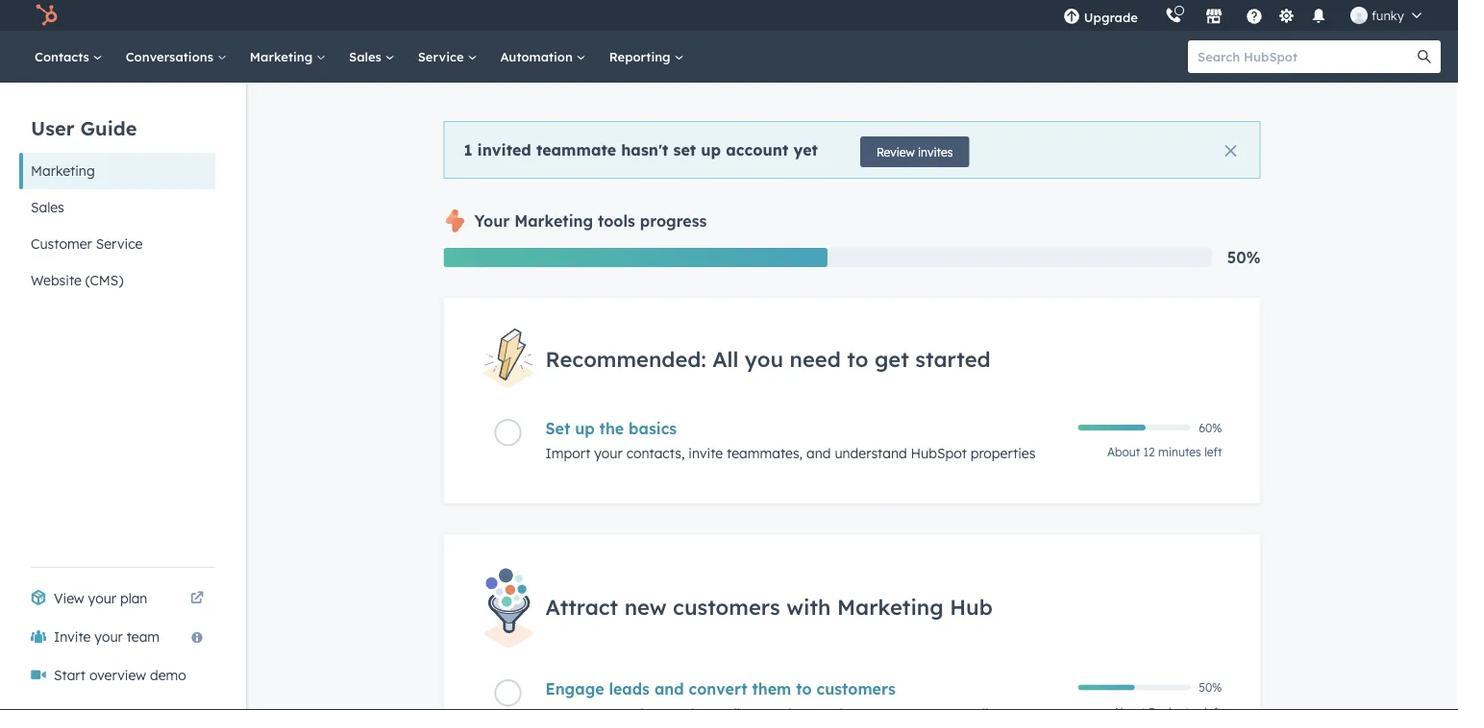 Task type: describe. For each thing, give the bounding box(es) containing it.
hubspot link
[[23, 4, 72, 27]]

basics
[[629, 419, 677, 439]]

automation
[[500, 49, 577, 64]]

review
[[877, 145, 915, 159]]

customer service button
[[19, 226, 215, 262]]

yet
[[794, 140, 818, 159]]

menu containing funky
[[1050, 0, 1435, 31]]

help button
[[1238, 0, 1271, 31]]

conversations link
[[114, 31, 238, 83]]

up inside the set up the basics import your contacts, invite teammates, and understand hubspot properties
[[575, 419, 595, 439]]

sales inside button
[[31, 199, 64, 216]]

about
[[1108, 445, 1140, 460]]

get
[[875, 346, 909, 372]]

team
[[127, 629, 160, 646]]

your
[[474, 212, 510, 231]]

marketplaces button
[[1194, 0, 1234, 31]]

(cms)
[[85, 272, 123, 289]]

user
[[31, 116, 74, 140]]

teammates,
[[727, 445, 803, 462]]

1 invited teammate hasn't set up account yet alert
[[444, 121, 1261, 179]]

marketplaces image
[[1206, 9, 1223, 26]]

0 vertical spatial customers
[[673, 594, 780, 620]]

1 horizontal spatial customers
[[817, 679, 896, 698]]

contacts,
[[627, 445, 685, 462]]

automation link
[[489, 31, 598, 83]]

customer
[[31, 236, 92, 252]]

contacts
[[35, 49, 93, 64]]

all
[[713, 346, 739, 372]]

link opens in a new window image
[[190, 587, 204, 611]]

invited
[[477, 140, 531, 159]]

view your plan
[[54, 590, 147, 607]]

recommended:
[[546, 346, 706, 372]]

1 horizontal spatial to
[[847, 346, 869, 372]]

set
[[674, 140, 696, 159]]

hubspot image
[[35, 4, 58, 27]]

invite
[[54, 629, 91, 646]]

sales link
[[338, 31, 406, 83]]

your marketing tools progress progress bar
[[444, 248, 828, 267]]

demo
[[150, 667, 186, 684]]

start overview demo link
[[19, 657, 215, 695]]

website (cms)
[[31, 272, 123, 289]]

calling icon image
[[1165, 7, 1182, 25]]

invite your team
[[54, 629, 160, 646]]

settings image
[[1278, 8, 1295, 25]]

view
[[54, 590, 84, 607]]

service link
[[406, 31, 489, 83]]

1
[[464, 140, 473, 159]]

set up the basics button
[[546, 419, 1067, 439]]

progress
[[640, 212, 707, 231]]

leads
[[609, 679, 650, 698]]

them
[[752, 679, 792, 698]]

search image
[[1418, 50, 1432, 63]]

up inside 1 invited teammate hasn't set up account yet "alert"
[[701, 140, 721, 159]]

import
[[546, 445, 591, 462]]

view your plan link
[[19, 580, 215, 618]]

review invites
[[877, 145, 953, 159]]

marketing link
[[238, 31, 338, 83]]

[object object] complete progress bar for attract new customers with marketing hub
[[1078, 685, 1135, 691]]

funky button
[[1339, 0, 1434, 31]]

marketing left sales link
[[250, 49, 316, 64]]

about 12 minutes left
[[1108, 445, 1222, 460]]

funky town image
[[1351, 7, 1368, 24]]

your marketing tools progress
[[474, 212, 707, 231]]

user guide views element
[[19, 83, 215, 299]]

engage leads and convert them to customers
[[546, 679, 896, 698]]

1 vertical spatial and
[[655, 679, 684, 698]]

website
[[31, 272, 82, 289]]

plan
[[120, 590, 147, 607]]

convert
[[689, 679, 748, 698]]

hasn't
[[621, 140, 669, 159]]

engage leads and convert them to customers button
[[546, 679, 1067, 698]]

review invites button
[[860, 137, 970, 167]]



Task type: vqa. For each thing, say whether or not it's contained in the screenshot.
The Next icon at the bottom left of the page
no



Task type: locate. For each thing, give the bounding box(es) containing it.
Search HubSpot search field
[[1188, 40, 1424, 73]]

teammate
[[536, 140, 616, 159]]

0 vertical spatial and
[[807, 445, 831, 462]]

minutes
[[1159, 445, 1202, 460]]

0 vertical spatial your
[[594, 445, 623, 462]]

service down sales button
[[96, 236, 143, 252]]

and
[[807, 445, 831, 462], [655, 679, 684, 698]]

0 vertical spatial [object object] complete progress bar
[[1078, 425, 1146, 431]]

service
[[418, 49, 468, 64], [96, 236, 143, 252]]

start
[[54, 667, 86, 684]]

close image
[[1225, 145, 1237, 157]]

settings link
[[1275, 5, 1299, 25]]

guide
[[80, 116, 137, 140]]

marketing right your
[[515, 212, 593, 231]]

reporting link
[[598, 31, 696, 83]]

properties
[[971, 445, 1036, 462]]

engage
[[546, 679, 604, 698]]

upgrade
[[1084, 9, 1138, 25]]

start overview demo
[[54, 667, 186, 684]]

0 vertical spatial service
[[418, 49, 468, 64]]

the
[[600, 419, 624, 439]]

customers right them
[[817, 679, 896, 698]]

service inside customer service button
[[96, 236, 143, 252]]

attract
[[546, 594, 618, 620]]

1 horizontal spatial sales
[[349, 49, 385, 64]]

link opens in a new window image
[[190, 592, 204, 606]]

1 horizontal spatial up
[[701, 140, 721, 159]]

new
[[625, 594, 667, 620]]

help image
[[1246, 9, 1263, 26]]

50%
[[1228, 248, 1261, 267], [1199, 681, 1222, 695]]

need
[[790, 346, 841, 372]]

1 vertical spatial to
[[796, 679, 812, 698]]

invite
[[689, 445, 723, 462]]

1 vertical spatial customers
[[817, 679, 896, 698]]

0 vertical spatial 50%
[[1228, 248, 1261, 267]]

hubspot
[[911, 445, 967, 462]]

0 vertical spatial up
[[701, 140, 721, 159]]

your down the
[[594, 445, 623, 462]]

12
[[1144, 445, 1155, 460]]

service right sales link
[[418, 49, 468, 64]]

marketing button
[[19, 153, 215, 189]]

your left plan
[[88, 590, 116, 607]]

your
[[594, 445, 623, 462], [88, 590, 116, 607], [95, 629, 123, 646]]

your for plan
[[88, 590, 116, 607]]

your for team
[[95, 629, 123, 646]]

service inside service 'link'
[[418, 49, 468, 64]]

0 vertical spatial to
[[847, 346, 869, 372]]

set up the basics import your contacts, invite teammates, and understand hubspot properties
[[546, 419, 1036, 462]]

0 horizontal spatial customers
[[673, 594, 780, 620]]

sales up "customer"
[[31, 199, 64, 216]]

up left the
[[575, 419, 595, 439]]

[object object] complete progress bar for recommended: all you need to get started
[[1078, 425, 1146, 431]]

0 horizontal spatial service
[[96, 236, 143, 252]]

0 horizontal spatial to
[[796, 679, 812, 698]]

user guide
[[31, 116, 137, 140]]

tools
[[598, 212, 635, 231]]

1 horizontal spatial service
[[418, 49, 468, 64]]

reporting
[[609, 49, 674, 64]]

your left 'team'
[[95, 629, 123, 646]]

1 vertical spatial [object object] complete progress bar
[[1078, 685, 1135, 691]]

0 horizontal spatial up
[[575, 419, 595, 439]]

customer service
[[31, 236, 143, 252]]

1 horizontal spatial 50%
[[1228, 248, 1261, 267]]

your inside the set up the basics import your contacts, invite teammates, and understand hubspot properties
[[594, 445, 623, 462]]

website (cms) button
[[19, 262, 215, 299]]

to left get
[[847, 346, 869, 372]]

up right set on the top of the page
[[701, 140, 721, 159]]

left
[[1205, 445, 1222, 460]]

menu
[[1050, 0, 1435, 31]]

conversations
[[126, 49, 217, 64]]

marketing down the user
[[31, 162, 95, 179]]

hub
[[950, 594, 993, 620]]

marketing left hub
[[837, 594, 944, 620]]

customers right new
[[673, 594, 780, 620]]

0 horizontal spatial 50%
[[1199, 681, 1222, 695]]

understand
[[835, 445, 907, 462]]

[object object] complete progress bar
[[1078, 425, 1146, 431], [1078, 685, 1135, 691]]

and right the "leads"
[[655, 679, 684, 698]]

attract new customers with marketing hub
[[546, 594, 993, 620]]

invites
[[918, 145, 953, 159]]

menu item
[[1152, 0, 1156, 31]]

recommended: all you need to get started
[[546, 346, 991, 372]]

with
[[787, 594, 831, 620]]

1 vertical spatial 50%
[[1199, 681, 1222, 695]]

sales
[[349, 49, 385, 64], [31, 199, 64, 216]]

up
[[701, 140, 721, 159], [575, 419, 595, 439]]

2 vertical spatial your
[[95, 629, 123, 646]]

1 invited teammate hasn't set up account yet
[[464, 140, 818, 159]]

account
[[726, 140, 789, 159]]

invite your team button
[[19, 618, 215, 657]]

0 horizontal spatial and
[[655, 679, 684, 698]]

search button
[[1409, 40, 1441, 73]]

overview
[[89, 667, 146, 684]]

calling icon button
[[1157, 3, 1190, 28]]

upgrade image
[[1063, 9, 1080, 26]]

1 vertical spatial sales
[[31, 199, 64, 216]]

contacts link
[[23, 31, 114, 83]]

to right them
[[796, 679, 812, 698]]

2 [object object] complete progress bar from the top
[[1078, 685, 1135, 691]]

1 horizontal spatial and
[[807, 445, 831, 462]]

set
[[546, 419, 570, 439]]

your inside button
[[95, 629, 123, 646]]

0 horizontal spatial sales
[[31, 199, 64, 216]]

marketing
[[250, 49, 316, 64], [31, 162, 95, 179], [515, 212, 593, 231], [837, 594, 944, 620]]

funky
[[1372, 7, 1405, 23]]

notifications image
[[1310, 9, 1328, 26]]

1 vertical spatial up
[[575, 419, 595, 439]]

you
[[745, 346, 784, 372]]

started
[[916, 346, 991, 372]]

60%
[[1199, 421, 1222, 435]]

1 vertical spatial your
[[88, 590, 116, 607]]

marketing inside button
[[31, 162, 95, 179]]

1 [object object] complete progress bar from the top
[[1078, 425, 1146, 431]]

0 vertical spatial sales
[[349, 49, 385, 64]]

and down the set up the basics button
[[807, 445, 831, 462]]

1 vertical spatial service
[[96, 236, 143, 252]]

and inside the set up the basics import your contacts, invite teammates, and understand hubspot properties
[[807, 445, 831, 462]]

notifications button
[[1303, 0, 1335, 31]]

sales right marketing link
[[349, 49, 385, 64]]

customers
[[673, 594, 780, 620], [817, 679, 896, 698]]

sales button
[[19, 189, 215, 226]]



